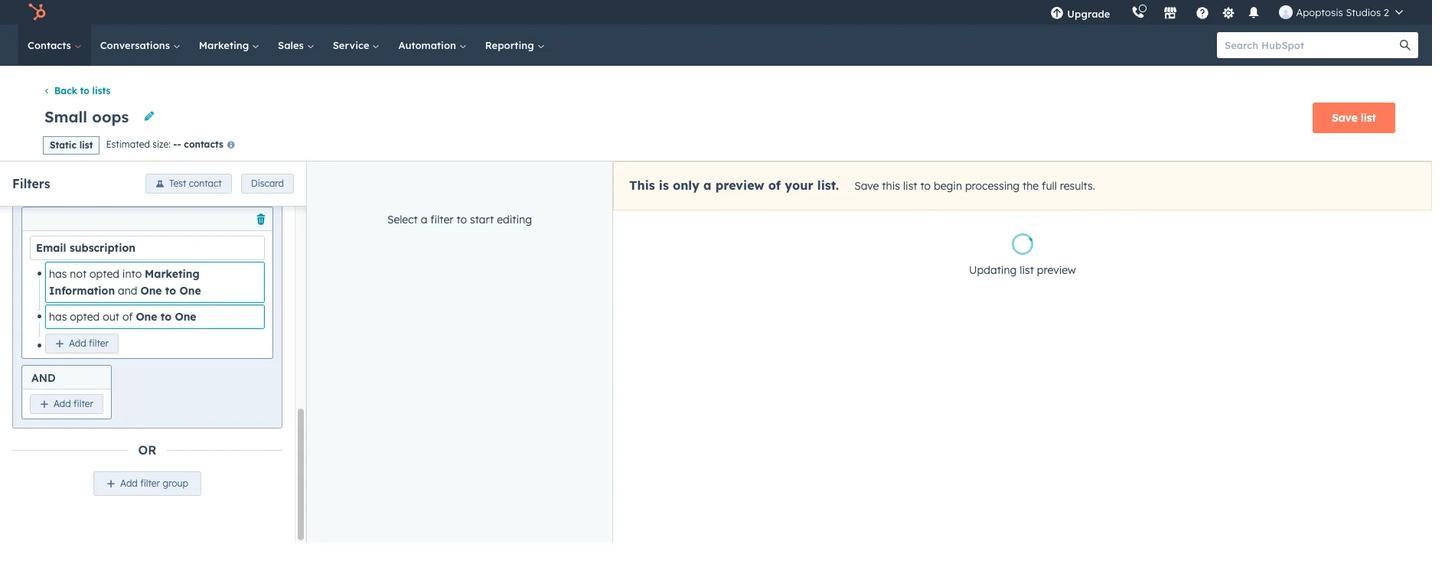 Task type: locate. For each thing, give the bounding box(es) containing it.
has
[[49, 267, 67, 281], [49, 310, 67, 324]]

discard
[[251, 177, 284, 189]]

add for or
[[120, 478, 138, 490]]

1 horizontal spatial a
[[704, 177, 712, 193]]

conversations
[[100, 39, 173, 51]]

menu item
[[1121, 0, 1124, 24]]

1 horizontal spatial preview
[[1037, 263, 1076, 277]]

and one to one
[[115, 284, 201, 298]]

save for save this list to begin processing the full results.
[[855, 179, 879, 193]]

help image
[[1196, 7, 1210, 21]]

opted
[[90, 267, 119, 281], [70, 310, 100, 324]]

subscription
[[70, 241, 136, 255]]

help button
[[1190, 0, 1216, 24]]

marketing
[[199, 39, 252, 51], [145, 267, 200, 281]]

a
[[704, 177, 712, 193], [421, 213, 428, 226]]

preview right updating
[[1037, 263, 1076, 277]]

lists
[[92, 85, 111, 97]]

notifications button
[[1241, 0, 1267, 24]]

marketing left sales
[[199, 39, 252, 51]]

settings image
[[1222, 7, 1236, 20]]

0 horizontal spatial a
[[421, 213, 428, 226]]

-
[[173, 139, 177, 150], [177, 139, 181, 150]]

updating
[[969, 263, 1017, 277]]

automation link
[[389, 24, 476, 66]]

upgrade image
[[1051, 7, 1064, 21]]

0 horizontal spatial of
[[122, 310, 133, 324]]

studios
[[1346, 6, 1381, 18]]

editing
[[497, 213, 532, 226]]

back to lists
[[54, 85, 111, 97]]

out
[[103, 310, 119, 324]]

1 vertical spatial a
[[421, 213, 428, 226]]

to left lists
[[80, 85, 89, 97]]

add
[[69, 338, 86, 349], [54, 398, 71, 410], [120, 478, 138, 490]]

search image
[[1400, 40, 1411, 51]]

1 horizontal spatial of
[[769, 177, 781, 193]]

contacts link
[[18, 24, 91, 66]]

apoptosis studios 2 button
[[1271, 0, 1413, 24]]

has down information
[[49, 310, 67, 324]]

0 vertical spatial a
[[704, 177, 712, 193]]

0 horizontal spatial and
[[31, 371, 56, 385]]

0 vertical spatial save
[[1332, 111, 1358, 125]]

filters
[[12, 176, 50, 191]]

into
[[122, 267, 142, 281]]

of left your
[[769, 177, 781, 193]]

save this list to begin processing the full results.
[[855, 179, 1096, 193]]

1 vertical spatial and
[[31, 371, 56, 385]]

1 has from the top
[[49, 267, 67, 281]]

1 vertical spatial has
[[49, 310, 67, 324]]

2 has from the top
[[49, 310, 67, 324]]

contacts
[[184, 139, 223, 150]]

not
[[70, 267, 87, 281]]

0 vertical spatial and
[[118, 284, 137, 298]]

full
[[1042, 179, 1057, 193]]

filter inside button
[[140, 478, 160, 490]]

1 vertical spatial of
[[122, 310, 133, 324]]

1 vertical spatial save
[[855, 179, 879, 193]]

preview
[[716, 177, 765, 193], [1037, 263, 1076, 277]]

to left begin
[[921, 179, 931, 193]]

0 vertical spatial has
[[49, 267, 67, 281]]

menu
[[1040, 0, 1414, 24]]

1 horizontal spatial save
[[1332, 111, 1358, 125]]

0 vertical spatial marketing
[[199, 39, 252, 51]]

opted down subscription
[[90, 267, 119, 281]]

calling icon image
[[1132, 6, 1146, 20]]

1 vertical spatial preview
[[1037, 263, 1076, 277]]

1 vertical spatial marketing
[[145, 267, 200, 281]]

marketing information
[[49, 267, 200, 298]]

is
[[659, 177, 669, 193]]

Search HubSpot search field
[[1217, 32, 1405, 58]]

1 horizontal spatial and
[[118, 284, 137, 298]]

one
[[140, 284, 162, 298], [179, 284, 201, 298], [136, 310, 157, 324], [175, 310, 196, 324]]

service
[[333, 39, 372, 51]]

estimated size: -- contacts
[[106, 139, 223, 150]]

has left not
[[49, 267, 67, 281]]

opted down information
[[70, 310, 100, 324]]

email subscription
[[36, 241, 136, 255]]

0 vertical spatial add
[[69, 338, 86, 349]]

has for has not opted into
[[49, 267, 67, 281]]

of
[[769, 177, 781, 193], [122, 310, 133, 324]]

page section element
[[0, 66, 1432, 161]]

0 vertical spatial preview
[[716, 177, 765, 193]]

List name field
[[43, 107, 134, 127]]

discard button
[[241, 174, 294, 193]]

to up has opted out of one to one
[[165, 284, 176, 298]]

marketing inside marketing information
[[145, 267, 200, 281]]

hubspot link
[[18, 3, 57, 21]]

only
[[673, 177, 700, 193]]

information
[[49, 284, 115, 298]]

your
[[785, 177, 814, 193]]

1 vertical spatial add
[[54, 398, 71, 410]]

preview right only
[[716, 177, 765, 193]]

1 - from the left
[[173, 139, 177, 150]]

0 horizontal spatial save
[[855, 179, 879, 193]]

marketing up and one to one
[[145, 267, 200, 281]]

list inside button
[[1361, 111, 1377, 125]]

to down and one to one
[[161, 310, 172, 324]]

reporting
[[485, 39, 537, 51]]

and
[[118, 284, 137, 298], [31, 371, 56, 385]]

updating list preview status
[[963, 233, 1083, 279]]

2 vertical spatial add
[[120, 478, 138, 490]]

of right 'out'
[[122, 310, 133, 324]]

list for save list
[[1361, 111, 1377, 125]]

to
[[80, 85, 89, 97], [921, 179, 931, 193], [457, 213, 467, 226], [165, 284, 176, 298], [161, 310, 172, 324]]

1 vertical spatial add filter button
[[30, 395, 103, 415]]

list
[[1361, 111, 1377, 125], [79, 139, 93, 151], [903, 179, 918, 193], [1020, 263, 1034, 277]]

save inside button
[[1332, 111, 1358, 125]]

0 horizontal spatial preview
[[716, 177, 765, 193]]

save
[[1332, 111, 1358, 125], [855, 179, 879, 193]]

2
[[1384, 6, 1390, 18]]

or
[[138, 443, 157, 458]]

processing
[[965, 179, 1020, 193]]

add filter button
[[45, 334, 119, 354], [30, 395, 103, 415]]

a right only
[[704, 177, 712, 193]]

a right select
[[421, 213, 428, 226]]

this is only a preview of your list.
[[629, 177, 839, 193]]

email
[[36, 241, 66, 255]]

save list banner
[[37, 98, 1396, 135]]

filter
[[431, 213, 454, 226], [89, 338, 109, 349], [74, 398, 93, 410], [140, 478, 160, 490]]

results.
[[1060, 179, 1096, 193]]

this
[[629, 177, 655, 193]]

add for and
[[54, 398, 71, 410]]

list.
[[818, 177, 839, 193]]

sales
[[278, 39, 307, 51]]

add filter
[[69, 338, 109, 349], [54, 398, 93, 410]]

list inside status
[[1020, 263, 1034, 277]]

static
[[50, 139, 77, 151]]



Task type: describe. For each thing, give the bounding box(es) containing it.
0 vertical spatial add filter
[[69, 338, 109, 349]]

add filter group button
[[93, 472, 201, 496]]

size:
[[153, 139, 171, 150]]

test
[[169, 177, 186, 189]]

has for has opted out of one to one
[[49, 310, 67, 324]]

marketplaces button
[[1155, 0, 1187, 24]]

automation
[[398, 39, 459, 51]]

sales link
[[269, 24, 324, 66]]

list for static list
[[79, 139, 93, 151]]

apoptosis studios 2
[[1297, 6, 1390, 18]]

upgrade
[[1068, 8, 1110, 20]]

begin
[[934, 179, 962, 193]]

back to lists link
[[43, 85, 111, 97]]

test contact
[[169, 177, 222, 189]]

select
[[387, 213, 418, 226]]

list for updating list preview
[[1020, 263, 1034, 277]]

marketing link
[[190, 24, 269, 66]]

1 vertical spatial add filter
[[54, 398, 93, 410]]

save list button
[[1313, 102, 1396, 133]]

preview inside status
[[1037, 263, 1076, 277]]

updating list preview
[[969, 263, 1076, 277]]

back
[[54, 85, 77, 97]]

and for and
[[31, 371, 56, 385]]

contacts
[[28, 39, 74, 51]]

settings link
[[1219, 4, 1238, 20]]

0 vertical spatial of
[[769, 177, 781, 193]]

1 vertical spatial opted
[[70, 310, 100, 324]]

marketing for marketing information
[[145, 267, 200, 281]]

0 vertical spatial opted
[[90, 267, 119, 281]]

marketing for marketing
[[199, 39, 252, 51]]

marketplaces image
[[1164, 7, 1178, 21]]

static list
[[50, 139, 93, 151]]

service link
[[324, 24, 389, 66]]

select a filter to start editing
[[387, 213, 532, 226]]

has opted out of one to one
[[49, 310, 196, 324]]

contact
[[189, 177, 222, 189]]

add filter group
[[120, 478, 188, 490]]

menu containing apoptosis studios 2
[[1040, 0, 1414, 24]]

calling icon button
[[1126, 2, 1152, 22]]

apoptosis
[[1297, 6, 1343, 18]]

test contact button
[[146, 174, 232, 193]]

save list
[[1332, 111, 1377, 125]]

estimated
[[106, 139, 150, 150]]

0 vertical spatial add filter button
[[45, 334, 119, 354]]

this
[[882, 179, 900, 193]]

group
[[163, 478, 188, 490]]

conversations link
[[91, 24, 190, 66]]

start
[[470, 213, 494, 226]]

hubspot image
[[28, 3, 46, 21]]

save for save list
[[1332, 111, 1358, 125]]

the
[[1023, 179, 1039, 193]]

has not opted into
[[49, 267, 145, 281]]

to left start
[[457, 213, 467, 226]]

search button
[[1393, 32, 1419, 58]]

notifications image
[[1248, 7, 1261, 21]]

reporting link
[[476, 24, 554, 66]]

and for and one to one
[[118, 284, 137, 298]]

tara schultz image
[[1280, 5, 1293, 19]]

to inside 'page section' element
[[80, 85, 89, 97]]

2 - from the left
[[177, 139, 181, 150]]



Task type: vqa. For each thing, say whether or not it's contained in the screenshot.
rightmost "Your"
no



